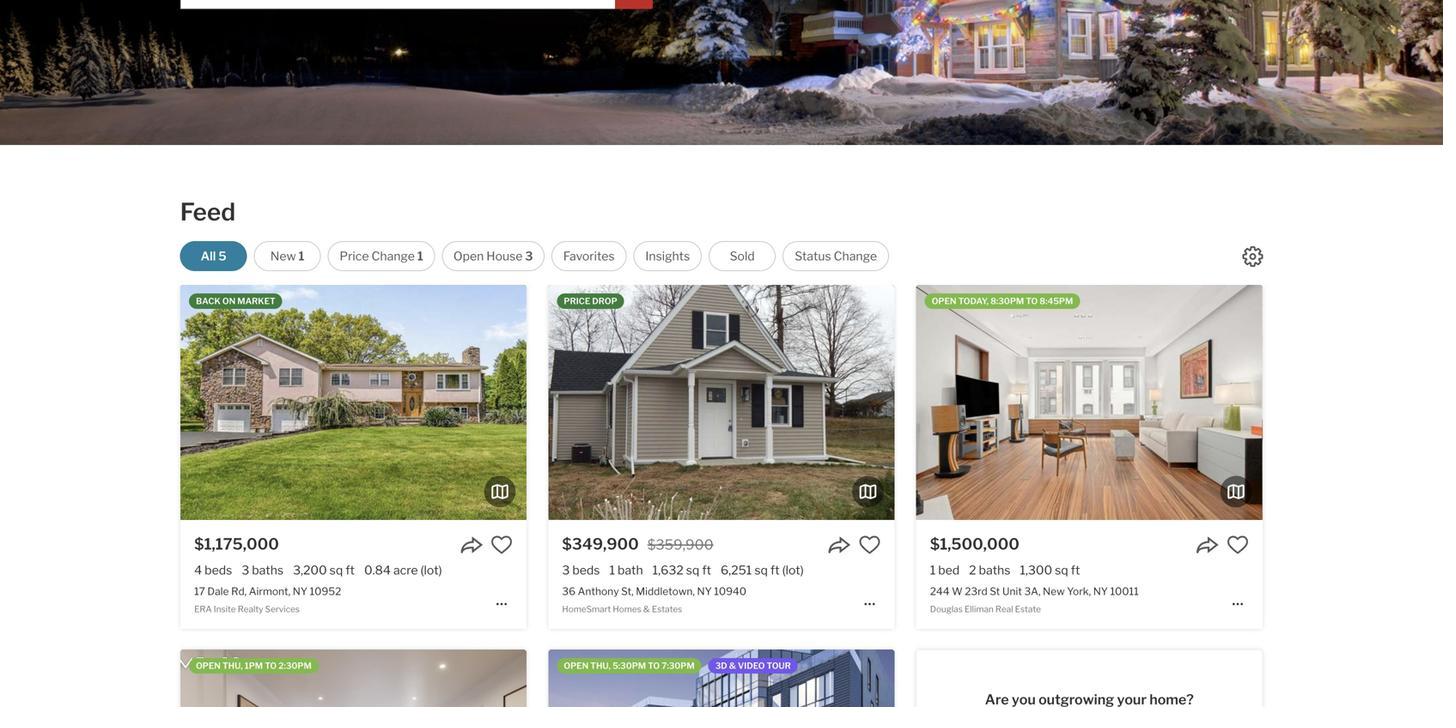 Task type: describe. For each thing, give the bounding box(es) containing it.
$349,900
[[562, 535, 639, 554]]

services
[[265, 605, 300, 615]]

0.84
[[364, 564, 391, 578]]

1pm
[[245, 662, 263, 672]]

3a,
[[1025, 586, 1041, 598]]

era
[[194, 605, 212, 615]]

244
[[930, 586, 950, 598]]

1,632
[[653, 564, 684, 578]]

open today, 8:30pm to 8:45pm
[[932, 296, 1073, 307]]

bath
[[618, 564, 643, 578]]

3 baths
[[242, 564, 284, 578]]

on
[[222, 296, 236, 307]]

to for 2:30pm
[[265, 662, 277, 672]]

open thu, 1pm to 2:30pm
[[196, 662, 312, 672]]

ft for $349,900
[[702, 564, 711, 578]]

4 beds
[[194, 564, 232, 578]]

baths for $1,175,000
[[252, 564, 284, 578]]

beds for $1,175,000
[[205, 564, 232, 578]]

price drop
[[564, 296, 617, 307]]

ft for $1,175,000
[[346, 564, 355, 578]]

estate
[[1015, 605, 1041, 615]]

1,300
[[1020, 564, 1053, 578]]

3d & video tour
[[715, 662, 791, 672]]

york,
[[1067, 586, 1091, 598]]

ny for $349,900
[[697, 586, 712, 598]]

back
[[196, 296, 221, 307]]

3 ft from the left
[[771, 564, 780, 578]]

8:45pm
[[1040, 296, 1073, 307]]

23rd
[[965, 586, 988, 598]]

price change 1
[[340, 249, 423, 264]]

status change
[[795, 249, 877, 264]]

2 baths
[[969, 564, 1011, 578]]

1 (lot) from the left
[[421, 564, 442, 578]]

change for price
[[372, 249, 415, 264]]

3 for 3 baths
[[242, 564, 249, 578]]

1 left bath
[[610, 564, 615, 578]]

st,
[[621, 586, 634, 598]]

house
[[487, 249, 523, 264]]

new inside 244 w 23rd st unit 3a, new york, ny 10011 douglas elliman real estate
[[1043, 586, 1065, 598]]

status
[[795, 249, 831, 264]]

3,200
[[293, 564, 327, 578]]

open for open thu, 5:30pm to 7:30pm
[[564, 662, 589, 672]]

2 photo of 36 anthony st, middletown, ny 10940 image from the left
[[895, 285, 1241, 521]]

6,251
[[721, 564, 752, 578]]

thu, for 1pm
[[222, 662, 243, 672]]

$359,900
[[648, 537, 714, 554]]

1 bed
[[930, 564, 960, 578]]

open for open today, 8:30pm to 8:45pm
[[932, 296, 957, 307]]

1 photo of 36 anthony st, middletown, ny 10940 image from the left
[[548, 285, 895, 521]]

1 photo of 17 dale rd, airmont, ny 10952 image from the left
[[180, 285, 527, 521]]

sq for $1,175,000
[[330, 564, 343, 578]]

price
[[564, 296, 590, 307]]

3d
[[715, 662, 727, 672]]

sq for $1,500,000
[[1055, 564, 1068, 578]]

market
[[237, 296, 276, 307]]

10940
[[714, 586, 747, 598]]

baths for $1,500,000
[[979, 564, 1011, 578]]

2 photo of 78 meserole ave #1, brooklyn, ny 11222 image from the left
[[527, 650, 873, 708]]

today,
[[958, 296, 989, 307]]

36
[[562, 586, 576, 598]]

Insights radio
[[634, 241, 702, 271]]

3 beds
[[562, 564, 600, 578]]

2 (lot) from the left
[[782, 564, 804, 578]]

10011
[[1110, 586, 1139, 598]]

all
[[201, 249, 216, 264]]

douglas
[[930, 605, 963, 615]]

ft for $1,500,000
[[1071, 564, 1080, 578]]

1 left bed
[[930, 564, 936, 578]]

10952
[[310, 586, 341, 598]]

3,200 sq ft
[[293, 564, 355, 578]]

City, Address, School, Agent, ZIP search field
[[180, 0, 615, 9]]

back on market
[[196, 296, 276, 307]]

homesmart
[[562, 605, 611, 615]]

3 for 3 beds
[[562, 564, 570, 578]]

4
[[194, 564, 202, 578]]

17
[[194, 586, 205, 598]]

tour
[[767, 662, 791, 672]]

Sold radio
[[709, 241, 776, 271]]

favorites
[[563, 249, 615, 264]]

3 sq from the left
[[755, 564, 768, 578]]



Task type: vqa. For each thing, say whether or not it's contained in the screenshot.
THE MY
no



Task type: locate. For each thing, give the bounding box(es) containing it.
1 ny from the left
[[293, 586, 308, 598]]

$1,175,000
[[194, 535, 279, 554]]

Favorites radio
[[551, 241, 627, 271]]

(lot) right acre
[[421, 564, 442, 578]]

ny inside 244 w 23rd st unit 3a, new york, ny 10011 douglas elliman real estate
[[1093, 586, 1108, 598]]

estates
[[652, 605, 682, 615]]

3 up rd,
[[242, 564, 249, 578]]

baths up the airmont,
[[252, 564, 284, 578]]

& inside 36 anthony st, middletown, ny 10940 homesmart homes & estates
[[643, 605, 650, 615]]

change right the price
[[372, 249, 415, 264]]

1 horizontal spatial new
[[1043, 586, 1065, 598]]

new right 3a,
[[1043, 586, 1065, 598]]

&
[[643, 605, 650, 615], [729, 662, 736, 672]]

1 horizontal spatial favorite button checkbox
[[1227, 534, 1249, 557]]

2 horizontal spatial to
[[1026, 296, 1038, 307]]

open left '5:30pm'
[[564, 662, 589, 672]]

6,251 sq ft (lot)
[[721, 564, 804, 578]]

1 beds from the left
[[205, 564, 232, 578]]

favorite button image
[[491, 534, 513, 557], [1227, 534, 1249, 557]]

17 dale rd, airmont, ny 10952 era insite realty services
[[194, 586, 341, 615]]

thu, for 5:30pm
[[590, 662, 611, 672]]

0 horizontal spatial to
[[265, 662, 277, 672]]

open
[[932, 296, 957, 307], [196, 662, 221, 672], [564, 662, 589, 672]]

to right 1pm
[[265, 662, 277, 672]]

1 thu, from the left
[[222, 662, 243, 672]]

option group
[[180, 241, 889, 271]]

favorite button image for $1,175,000
[[491, 534, 513, 557]]

1 horizontal spatial ny
[[697, 586, 712, 598]]

homes
[[613, 605, 642, 615]]

ft left '6,251'
[[702, 564, 711, 578]]

ft right '6,251'
[[771, 564, 780, 578]]

(lot) right '6,251'
[[782, 564, 804, 578]]

st
[[990, 586, 1000, 598]]

dale
[[207, 586, 229, 598]]

to left 8:45pm
[[1026, 296, 1038, 307]]

open left the today,
[[932, 296, 957, 307]]

photo of 78 meserole ave #1, brooklyn, ny 11222 image
[[180, 650, 527, 708], [527, 650, 873, 708]]

favorite button checkbox
[[859, 534, 881, 557]]

ny inside 36 anthony st, middletown, ny 10940 homesmart homes & estates
[[697, 586, 712, 598]]

3 right house
[[525, 249, 533, 264]]

beds up anthony
[[573, 564, 600, 578]]

1 favorite button image from the left
[[491, 534, 513, 557]]

1 horizontal spatial baths
[[979, 564, 1011, 578]]

favorite button checkbox for $1,175,000
[[491, 534, 513, 557]]

insights
[[646, 249, 690, 264]]

0.84 acre (lot)
[[364, 564, 442, 578]]

2 baths from the left
[[979, 564, 1011, 578]]

photo of 710 metropolitan ave unit 2-b, brooklyn, ny 11211 image
[[548, 650, 895, 708], [895, 650, 1241, 708]]

middletown,
[[636, 586, 695, 598]]

anthony
[[578, 586, 619, 598]]

baths up st
[[979, 564, 1011, 578]]

2 change from the left
[[834, 249, 877, 264]]

to left 7:30pm
[[648, 662, 660, 672]]

2 favorite button image from the left
[[1227, 534, 1249, 557]]

1 favorite button checkbox from the left
[[491, 534, 513, 557]]

2
[[969, 564, 976, 578]]

1 horizontal spatial 3
[[525, 249, 533, 264]]

beds for $349,900
[[573, 564, 600, 578]]

acre
[[393, 564, 418, 578]]

sq for $349,900
[[686, 564, 700, 578]]

2 favorite button checkbox from the left
[[1227, 534, 1249, 557]]

3 ny from the left
[[1093, 586, 1108, 598]]

sq right '6,251'
[[755, 564, 768, 578]]

1 vertical spatial new
[[1043, 586, 1065, 598]]

244 w 23rd st unit 3a, new york, ny 10011 douglas elliman real estate
[[930, 586, 1139, 615]]

Status Change radio
[[783, 241, 889, 271]]

open house 3
[[454, 249, 533, 264]]

open for open thu, 1pm to 2:30pm
[[196, 662, 221, 672]]

36 anthony st, middletown, ny 10940 homesmart homes & estates
[[562, 586, 747, 615]]

1 horizontal spatial &
[[729, 662, 736, 672]]

1 bath
[[610, 564, 643, 578]]

2 horizontal spatial open
[[932, 296, 957, 307]]

(lot)
[[421, 564, 442, 578], [782, 564, 804, 578]]

2 horizontal spatial 3
[[562, 564, 570, 578]]

1,632 sq ft
[[653, 564, 711, 578]]

change
[[372, 249, 415, 264], [834, 249, 877, 264]]

2 photo of 244 w 23rd st unit 3a, new york, ny 10011 image from the left
[[1263, 285, 1443, 521]]

0 horizontal spatial ny
[[293, 586, 308, 598]]

real
[[996, 605, 1013, 615]]

Open House radio
[[442, 241, 545, 271]]

ny right "york,"
[[1093, 586, 1108, 598]]

1 horizontal spatial thu,
[[590, 662, 611, 672]]

0 horizontal spatial 3
[[242, 564, 249, 578]]

$1,500,000
[[930, 535, 1020, 554]]

5:30pm
[[613, 662, 646, 672]]

1 vertical spatial &
[[729, 662, 736, 672]]

1 horizontal spatial to
[[648, 662, 660, 672]]

open left 1pm
[[196, 662, 221, 672]]

0 vertical spatial new
[[270, 249, 296, 264]]

0 vertical spatial &
[[643, 605, 650, 615]]

2 photo of 710 metropolitan ave unit 2-b, brooklyn, ny 11211 image from the left
[[895, 650, 1241, 708]]

All radio
[[180, 241, 247, 271]]

insite
[[214, 605, 236, 615]]

ft left 0.84
[[346, 564, 355, 578]]

0 horizontal spatial favorite button image
[[491, 534, 513, 557]]

0 horizontal spatial favorite button checkbox
[[491, 534, 513, 557]]

1,300 sq ft
[[1020, 564, 1080, 578]]

1 ft from the left
[[346, 564, 355, 578]]

1 photo of 710 metropolitan ave unit 2-b, brooklyn, ny 11211 image from the left
[[548, 650, 895, 708]]

new
[[270, 249, 296, 264], [1043, 586, 1065, 598]]

0 horizontal spatial baths
[[252, 564, 284, 578]]

3 inside open house option
[[525, 249, 533, 264]]

2:30pm
[[279, 662, 312, 672]]

new up market
[[270, 249, 296, 264]]

sq right 1,300
[[1055, 564, 1068, 578]]

4 ft from the left
[[1071, 564, 1080, 578]]

to for 7:30pm
[[648, 662, 660, 672]]

0 horizontal spatial thu,
[[222, 662, 243, 672]]

new inside option
[[270, 249, 296, 264]]

thu,
[[222, 662, 243, 672], [590, 662, 611, 672]]

1 sq from the left
[[330, 564, 343, 578]]

elliman
[[965, 605, 994, 615]]

8:30pm
[[991, 296, 1024, 307]]

sq up the 10952
[[330, 564, 343, 578]]

option group containing all
[[180, 241, 889, 271]]

thu, left '5:30pm'
[[590, 662, 611, 672]]

New radio
[[254, 241, 321, 271]]

3 up 36 in the left bottom of the page
[[562, 564, 570, 578]]

photo of 244 w 23rd st unit 3a, new york, ny 10011 image
[[916, 285, 1263, 521], [1263, 285, 1443, 521]]

& right the homes
[[643, 605, 650, 615]]

thu, left 1pm
[[222, 662, 243, 672]]

0 horizontal spatial (lot)
[[421, 564, 442, 578]]

price
[[340, 249, 369, 264]]

drop
[[592, 296, 617, 307]]

2 photo of 17 dale rd, airmont, ny 10952 image from the left
[[527, 285, 873, 521]]

open thu, 5:30pm to 7:30pm
[[564, 662, 695, 672]]

0 horizontal spatial beds
[[205, 564, 232, 578]]

7:30pm
[[662, 662, 695, 672]]

beds right 4
[[205, 564, 232, 578]]

ft up "york,"
[[1071, 564, 1080, 578]]

to for 8:45pm
[[1026, 296, 1038, 307]]

sq right 1,632
[[686, 564, 700, 578]]

2 thu, from the left
[[590, 662, 611, 672]]

airmont,
[[249, 586, 291, 598]]

sq
[[330, 564, 343, 578], [686, 564, 700, 578], [755, 564, 768, 578], [1055, 564, 1068, 578]]

new 1
[[270, 249, 305, 264]]

all 5
[[201, 249, 227, 264]]

0 horizontal spatial change
[[372, 249, 415, 264]]

1 horizontal spatial beds
[[573, 564, 600, 578]]

1 photo of 78 meserole ave #1, brooklyn, ny 11222 image from the left
[[180, 650, 527, 708]]

& right the 3d
[[729, 662, 736, 672]]

2 beds from the left
[[573, 564, 600, 578]]

feed
[[180, 198, 236, 227]]

favorite button checkbox for $1,500,000
[[1227, 534, 1249, 557]]

open
[[454, 249, 484, 264]]

2 ny from the left
[[697, 586, 712, 598]]

1 inside new option
[[299, 249, 305, 264]]

1 horizontal spatial open
[[564, 662, 589, 672]]

favorite button checkbox
[[491, 534, 513, 557], [1227, 534, 1249, 557]]

sold
[[730, 249, 755, 264]]

0 horizontal spatial &
[[643, 605, 650, 615]]

favorite button image for $1,500,000
[[1227, 534, 1249, 557]]

photo of 36 anthony st, middletown, ny 10940 image
[[548, 285, 895, 521], [895, 285, 1241, 521]]

1 left open
[[417, 249, 423, 264]]

to
[[1026, 296, 1038, 307], [265, 662, 277, 672], [648, 662, 660, 672]]

0 horizontal spatial open
[[196, 662, 221, 672]]

Price Change radio
[[328, 241, 435, 271]]

1 baths from the left
[[252, 564, 284, 578]]

0 horizontal spatial new
[[270, 249, 296, 264]]

5
[[218, 249, 227, 264]]

1 horizontal spatial change
[[834, 249, 877, 264]]

1 change from the left
[[372, 249, 415, 264]]

ny for $1,175,000
[[293, 586, 308, 598]]

ny inside 17 dale rd, airmont, ny 10952 era insite realty services
[[293, 586, 308, 598]]

4 sq from the left
[[1055, 564, 1068, 578]]

bed
[[938, 564, 960, 578]]

unit
[[1002, 586, 1022, 598]]

beds
[[205, 564, 232, 578], [573, 564, 600, 578]]

$349,900 $359,900
[[562, 535, 714, 554]]

baths
[[252, 564, 284, 578], [979, 564, 1011, 578]]

rd,
[[231, 586, 247, 598]]

realty
[[238, 605, 263, 615]]

photo of 17 dale rd, airmont, ny 10952 image
[[180, 285, 527, 521], [527, 285, 873, 521]]

change for status
[[834, 249, 877, 264]]

2 sq from the left
[[686, 564, 700, 578]]

1 horizontal spatial (lot)
[[782, 564, 804, 578]]

1 photo of 244 w 23rd st unit 3a, new york, ny 10011 image from the left
[[916, 285, 1263, 521]]

video
[[738, 662, 765, 672]]

ny down 3,200
[[293, 586, 308, 598]]

3
[[525, 249, 533, 264], [242, 564, 249, 578], [562, 564, 570, 578]]

1 left the price
[[299, 249, 305, 264]]

favorite button image
[[859, 534, 881, 557]]

1 inside the price change option
[[417, 249, 423, 264]]

1 horizontal spatial favorite button image
[[1227, 534, 1249, 557]]

2 ft from the left
[[702, 564, 711, 578]]

ny
[[293, 586, 308, 598], [697, 586, 712, 598], [1093, 586, 1108, 598]]

ft
[[346, 564, 355, 578], [702, 564, 711, 578], [771, 564, 780, 578], [1071, 564, 1080, 578]]

change right status
[[834, 249, 877, 264]]

ny left 10940
[[697, 586, 712, 598]]

w
[[952, 586, 963, 598]]

2 horizontal spatial ny
[[1093, 586, 1108, 598]]



